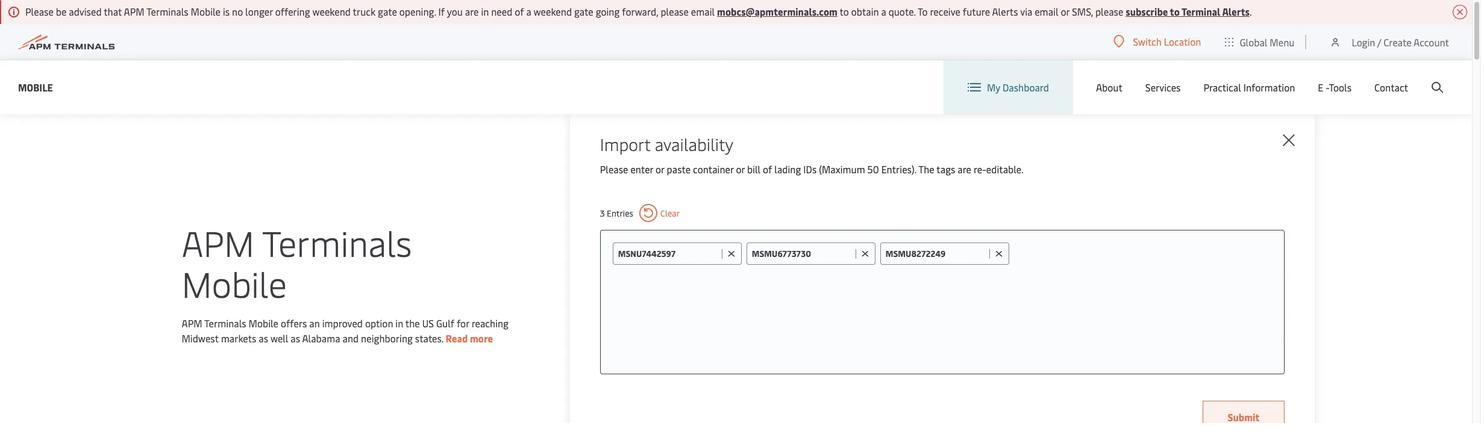 Task type: vqa. For each thing, say whether or not it's contained in the screenshot.
rightmost driver
no



Task type: describe. For each thing, give the bounding box(es) containing it.
about button
[[1096, 60, 1123, 114]]

states.
[[415, 332, 443, 345]]

0 vertical spatial terminals
[[146, 5, 188, 18]]

forward,
[[622, 5, 658, 18]]

availability
[[655, 133, 733, 155]]

is
[[223, 5, 230, 18]]

1 gate from the left
[[378, 5, 397, 18]]

and
[[343, 332, 359, 345]]

neighboring
[[361, 332, 413, 345]]

gulf
[[436, 317, 454, 330]]

0 vertical spatial in
[[481, 5, 489, 18]]

services button
[[1145, 60, 1181, 114]]

improved
[[322, 317, 363, 330]]

tags
[[937, 163, 955, 176]]

enter
[[631, 163, 653, 176]]

1 to from the left
[[840, 5, 849, 18]]

future
[[963, 5, 990, 18]]

2 as from the left
[[291, 332, 300, 345]]

mobcs@apmterminals.com link
[[717, 5, 838, 18]]

entries
[[607, 208, 633, 219]]

0 vertical spatial are
[[465, 5, 479, 18]]

contact button
[[1375, 60, 1408, 114]]

reaching
[[472, 317, 509, 330]]

if
[[438, 5, 445, 18]]

mobile link
[[18, 80, 53, 95]]

global menu
[[1240, 35, 1295, 49]]

entries).
[[881, 163, 916, 176]]

/
[[1377, 35, 1381, 49]]

1 horizontal spatial or
[[736, 163, 745, 176]]

1 alerts from the left
[[992, 5, 1018, 18]]

receive
[[930, 5, 961, 18]]

clear
[[660, 208, 680, 219]]

3 entries
[[600, 208, 633, 219]]

offering
[[275, 5, 310, 18]]

e -tools button
[[1318, 60, 1352, 114]]

lading
[[775, 163, 801, 176]]

apm terminals mobile offers an improved option in the us gulf for reaching midwest markets as well as alabama and neighboring states.
[[182, 317, 509, 345]]

mobile secondary image
[[240, 307, 451, 424]]

read more
[[446, 332, 493, 345]]

opening.
[[399, 5, 436, 18]]

switch location button
[[1114, 35, 1201, 48]]

my
[[987, 81, 1000, 94]]

no
[[232, 5, 243, 18]]

0 vertical spatial of
[[515, 5, 524, 18]]

my dashboard button
[[968, 60, 1049, 114]]

-
[[1326, 81, 1329, 94]]

my dashboard
[[987, 81, 1049, 94]]

the
[[919, 163, 935, 176]]

going
[[596, 5, 620, 18]]

50
[[868, 163, 879, 176]]

truck
[[353, 5, 376, 18]]

terminals for apm terminals mobile
[[262, 219, 412, 266]]

3
[[600, 208, 605, 219]]

mobile inside apm terminals mobile
[[182, 260, 287, 307]]

clear button
[[639, 204, 680, 222]]

account
[[1414, 35, 1449, 49]]

via
[[1020, 5, 1032, 18]]

terminals for apm terminals mobile offers an improved option in the us gulf for reaching midwest markets as well as alabama and neighboring states.
[[204, 317, 246, 330]]

advised
[[69, 5, 102, 18]]

2 a from the left
[[881, 5, 886, 18]]

more
[[470, 332, 493, 345]]

markets
[[221, 332, 256, 345]]

ids
[[803, 163, 817, 176]]

1 horizontal spatial are
[[958, 163, 971, 176]]

2 alerts from the left
[[1222, 5, 1250, 18]]

apm terminals mobile
[[182, 219, 412, 307]]

login / create account
[[1352, 35, 1449, 49]]

practical information button
[[1204, 60, 1295, 114]]

mobcs@apmterminals.com
[[717, 5, 838, 18]]

login / create account link
[[1330, 24, 1449, 60]]

location
[[1164, 35, 1201, 48]]

well
[[271, 332, 288, 345]]

e -tools
[[1318, 81, 1352, 94]]

in inside the apm terminals mobile offers an improved option in the us gulf for reaching midwest markets as well as alabama and neighboring states.
[[396, 317, 403, 330]]

need
[[491, 5, 512, 18]]

subscribe to terminal alerts link
[[1126, 5, 1250, 18]]

read more link
[[446, 332, 493, 345]]



Task type: locate. For each thing, give the bounding box(es) containing it.
in left the
[[396, 317, 403, 330]]

0 horizontal spatial please
[[661, 5, 689, 18]]

bill
[[747, 163, 761, 176]]

1 horizontal spatial please
[[1096, 5, 1124, 18]]

midwest
[[182, 332, 219, 345]]

2 entered id text field from the left
[[886, 248, 986, 260]]

contact
[[1375, 81, 1408, 94]]

that
[[104, 5, 122, 18]]

2 weekend from the left
[[534, 5, 572, 18]]

weekend
[[312, 5, 351, 18], [534, 5, 572, 18]]

e
[[1318, 81, 1324, 94]]

please be advised that apm terminals mobile is no longer offering weekend truck gate opening. if you are in need of a weekend gate going forward, please email mobcs@apmterminals.com to obtain a quote. to receive future alerts via email or sms, please subscribe to terminal alerts .
[[25, 5, 1252, 18]]

2 horizontal spatial or
[[1061, 5, 1070, 18]]

0 horizontal spatial please
[[25, 5, 54, 18]]

please for please enter or paste container or bill of lading ids (maximum 50 entries). the tags are re-editable.
[[600, 163, 628, 176]]

or left sms, on the right top of the page
[[1061, 5, 1070, 18]]

you
[[447, 5, 463, 18]]

about
[[1096, 81, 1123, 94]]

sms,
[[1072, 5, 1093, 18]]

1 horizontal spatial entered id text field
[[886, 248, 986, 260]]

1 email from the left
[[691, 5, 715, 18]]

tools
[[1329, 81, 1352, 94]]

apm inside apm terminals mobile
[[182, 219, 254, 266]]

as down offers
[[291, 332, 300, 345]]

a right obtain
[[881, 5, 886, 18]]

0 vertical spatial please
[[25, 5, 54, 18]]

1 vertical spatial of
[[763, 163, 772, 176]]

email
[[691, 5, 715, 18], [1035, 5, 1059, 18]]

menu
[[1270, 35, 1295, 49]]

create
[[1384, 35, 1412, 49]]

as left well
[[259, 332, 268, 345]]

1 horizontal spatial email
[[1035, 5, 1059, 18]]

1 horizontal spatial terminals
[[204, 317, 246, 330]]

apm inside the apm terminals mobile offers an improved option in the us gulf for reaching midwest markets as well as alabama and neighboring states.
[[182, 317, 202, 330]]

1 a from the left
[[526, 5, 531, 18]]

please for please be advised that apm terminals mobile is no longer offering weekend truck gate opening. if you are in need of a weekend gate going forward, please email mobcs@apmterminals.com to obtain a quote. to receive future alerts via email or sms, please subscribe to terminal alerts .
[[25, 5, 54, 18]]

1 vertical spatial terminals
[[262, 219, 412, 266]]

1 weekend from the left
[[312, 5, 351, 18]]

be
[[56, 5, 66, 18]]

0 vertical spatial apm
[[124, 5, 144, 18]]

1 horizontal spatial alerts
[[1222, 5, 1250, 18]]

are left the re-
[[958, 163, 971, 176]]

0 horizontal spatial to
[[840, 5, 849, 18]]

global
[[1240, 35, 1268, 49]]

please enter or paste container or bill of lading ids (maximum 50 entries). the tags are re-editable.
[[600, 163, 1024, 176]]

of right need
[[515, 5, 524, 18]]

Entered ID text field
[[752, 248, 853, 260], [886, 248, 986, 260]]

0 horizontal spatial terminals
[[146, 5, 188, 18]]

1 vertical spatial apm
[[182, 219, 254, 266]]

0 horizontal spatial alerts
[[992, 5, 1018, 18]]

0 horizontal spatial a
[[526, 5, 531, 18]]

1 horizontal spatial of
[[763, 163, 772, 176]]

1 entered id text field from the left
[[752, 248, 853, 260]]

0 horizontal spatial gate
[[378, 5, 397, 18]]

2 horizontal spatial terminals
[[262, 219, 412, 266]]

apm for apm terminals mobile offers an improved option in the us gulf for reaching midwest markets as well as alabama and neighboring states.
[[182, 317, 202, 330]]

close alert image
[[1453, 5, 1467, 19]]

0 horizontal spatial are
[[465, 5, 479, 18]]

in left need
[[481, 5, 489, 18]]

import
[[600, 133, 651, 155]]

2 please from the left
[[1096, 5, 1124, 18]]

re-
[[974, 163, 986, 176]]

alerts left via
[[992, 5, 1018, 18]]

0 horizontal spatial as
[[259, 332, 268, 345]]

editable.
[[986, 163, 1024, 176]]

alabama
[[302, 332, 340, 345]]

alerts
[[992, 5, 1018, 18], [1222, 5, 1250, 18]]

2 to from the left
[[1170, 5, 1180, 18]]

please right sms, on the right top of the page
[[1096, 5, 1124, 18]]

mobile
[[191, 5, 221, 18], [18, 80, 53, 94], [182, 260, 287, 307], [249, 317, 278, 330]]

0 horizontal spatial email
[[691, 5, 715, 18]]

are right you
[[465, 5, 479, 18]]

or left bill
[[736, 163, 745, 176]]

2 email from the left
[[1035, 5, 1059, 18]]

1 vertical spatial in
[[396, 317, 403, 330]]

us
[[422, 317, 434, 330]]

0 horizontal spatial weekend
[[312, 5, 351, 18]]

for
[[457, 317, 469, 330]]

Entered ID text field
[[618, 248, 719, 260]]

1 horizontal spatial to
[[1170, 5, 1180, 18]]

1 vertical spatial are
[[958, 163, 971, 176]]

1 horizontal spatial weekend
[[534, 5, 572, 18]]

terminals inside the apm terminals mobile offers an improved option in the us gulf for reaching midwest markets as well as alabama and neighboring states.
[[204, 317, 246, 330]]

0 horizontal spatial entered id text field
[[752, 248, 853, 260]]

terminals
[[146, 5, 188, 18], [262, 219, 412, 266], [204, 317, 246, 330]]

please
[[25, 5, 54, 18], [600, 163, 628, 176]]

please left be
[[25, 5, 54, 18]]

(maximum
[[819, 163, 865, 176]]

1 horizontal spatial in
[[481, 5, 489, 18]]

gate right truck
[[378, 5, 397, 18]]

please right forward,
[[661, 5, 689, 18]]

terminal
[[1182, 5, 1221, 18]]

0 horizontal spatial in
[[396, 317, 403, 330]]

mobile inside the apm terminals mobile offers an improved option in the us gulf for reaching midwest markets as well as alabama and neighboring states.
[[249, 317, 278, 330]]

gate left going
[[574, 5, 593, 18]]

of right bill
[[763, 163, 772, 176]]

1 horizontal spatial a
[[881, 5, 886, 18]]

1 horizontal spatial gate
[[574, 5, 593, 18]]

to left terminal
[[1170, 5, 1180, 18]]

practical information
[[1204, 81, 1295, 94]]

the
[[405, 317, 420, 330]]

or right enter
[[656, 163, 665, 176]]

a right need
[[526, 5, 531, 18]]

quote. to
[[889, 5, 928, 18]]

1 horizontal spatial as
[[291, 332, 300, 345]]

2 vertical spatial apm
[[182, 317, 202, 330]]

1 please from the left
[[661, 5, 689, 18]]

login
[[1352, 35, 1375, 49]]

terminals inside apm terminals mobile
[[262, 219, 412, 266]]

switch location
[[1133, 35, 1201, 48]]

information
[[1244, 81, 1295, 94]]

practical
[[1204, 81, 1241, 94]]

option
[[365, 317, 393, 330]]

apm for apm terminals mobile
[[182, 219, 254, 266]]

2 vertical spatial terminals
[[204, 317, 246, 330]]

please
[[661, 5, 689, 18], [1096, 5, 1124, 18]]

global menu button
[[1213, 24, 1307, 60]]

0 horizontal spatial or
[[656, 163, 665, 176]]

alerts right terminal
[[1222, 5, 1250, 18]]

apm
[[124, 5, 144, 18], [182, 219, 254, 266], [182, 317, 202, 330]]

an
[[309, 317, 320, 330]]

1 vertical spatial please
[[600, 163, 628, 176]]

of
[[515, 5, 524, 18], [763, 163, 772, 176]]

weekend right need
[[534, 5, 572, 18]]

dashboard
[[1003, 81, 1049, 94]]

2 gate from the left
[[574, 5, 593, 18]]

services
[[1145, 81, 1181, 94]]

please down import
[[600, 163, 628, 176]]

import availability
[[600, 133, 733, 155]]

weekend left truck
[[312, 5, 351, 18]]

read
[[446, 332, 468, 345]]

0 horizontal spatial of
[[515, 5, 524, 18]]

switch
[[1133, 35, 1162, 48]]

a
[[526, 5, 531, 18], [881, 5, 886, 18]]

1 horizontal spatial please
[[600, 163, 628, 176]]

to left obtain
[[840, 5, 849, 18]]

paste
[[667, 163, 691, 176]]

container
[[693, 163, 734, 176]]

offers
[[281, 317, 307, 330]]

obtain
[[851, 5, 879, 18]]

1 as from the left
[[259, 332, 268, 345]]

.
[[1250, 5, 1252, 18]]

longer
[[245, 5, 273, 18]]

subscribe
[[1126, 5, 1168, 18]]

gate
[[378, 5, 397, 18], [574, 5, 593, 18]]



